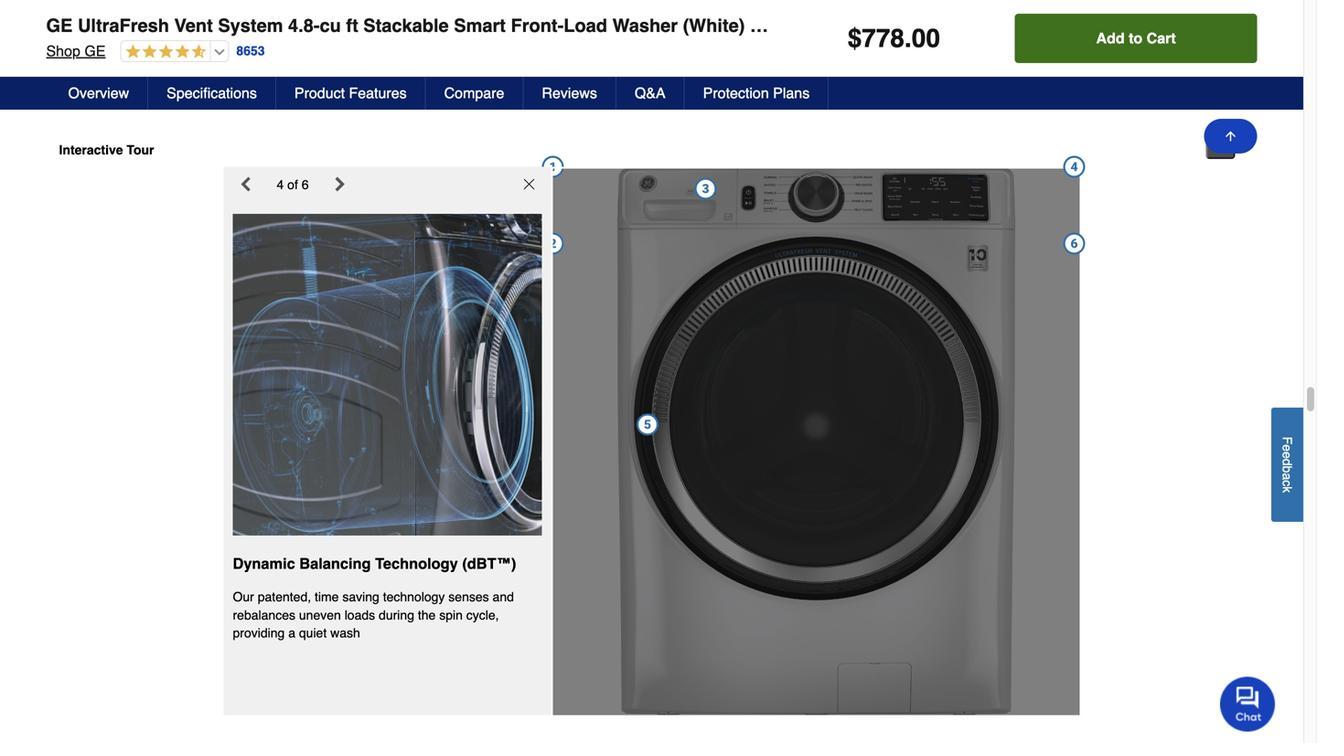 Task type: describe. For each thing, give the bounding box(es) containing it.
specifications button
[[148, 77, 276, 110]]

d
[[1280, 459, 1295, 466]]

patented,
[[258, 590, 311, 605]]

778
[[862, 24, 905, 53]]

of
[[287, 178, 298, 192]]

our patented, time saving technology senses and rebalances uneven loads during the spin cycle, providing a quiet wash
[[233, 590, 514, 641]]

protection plans
[[703, 85, 810, 102]]

plans
[[773, 85, 810, 102]]

add to cart button
[[1015, 14, 1258, 63]]

a inside button
[[1280, 473, 1295, 480]]

1 e from the top
[[1280, 445, 1295, 452]]

specifications
[[167, 85, 257, 102]]

4.6 stars image
[[121, 44, 206, 61]]

and
[[493, 590, 514, 605]]

cycle,
[[466, 608, 499, 623]]

dynamic
[[233, 556, 295, 573]]

ge ultrafresh vent system 4.8-cu ft stackable smart front-load washer (white) energy star
[[46, 15, 881, 36]]

providing
[[233, 626, 285, 641]]

during
[[379, 608, 414, 623]]

product
[[295, 85, 345, 102]]

2 e from the top
[[1280, 452, 1295, 459]]

overview button
[[50, 77, 148, 110]]

technology
[[375, 556, 458, 573]]

dynamic balancing technology (dbt™)
[[233, 556, 516, 573]]

load
[[564, 15, 608, 36]]

a inside our patented, time saving technology senses and rebalances uneven loads during the spin cycle, providing a quiet wash
[[288, 626, 296, 641]]

cart
[[1147, 30, 1176, 47]]

energy
[[750, 15, 827, 36]]

features
[[349, 85, 407, 102]]

add
[[1097, 30, 1125, 47]]

q&a
[[635, 85, 666, 102]]

add to cart
[[1097, 30, 1176, 47]]

ft
[[346, 15, 358, 36]]

wash
[[330, 626, 360, 641]]

protection
[[703, 85, 769, 102]]

senses
[[449, 590, 489, 605]]

arrow up image
[[1224, 129, 1238, 144]]

our
[[233, 590, 254, 605]]

quiet
[[299, 626, 327, 641]]

.
[[905, 24, 912, 53]]

overview
[[68, 85, 129, 102]]

chat invite button image
[[1220, 677, 1276, 732]]



Task type: vqa. For each thing, say whether or not it's contained in the screenshot.
the Insulating inside the 32-in x 80-in Steel Right- Hand Inswing Primed Prehung Single Front Door with Brickmould Insulating Core
no



Task type: locate. For each thing, give the bounding box(es) containing it.
a
[[1280, 473, 1295, 480], [288, 626, 296, 641]]

(white)
[[683, 15, 745, 36]]

c
[[1280, 480, 1295, 487]]

the
[[418, 608, 436, 623]]

(dbt™)
[[462, 556, 516, 573]]

technology
[[383, 590, 445, 605]]

reviews button
[[524, 77, 617, 110]]

k
[[1280, 487, 1295, 493]]

a up k
[[1280, 473, 1295, 480]]

4.8-
[[288, 15, 320, 36]]

loads
[[345, 608, 375, 623]]

to
[[1129, 30, 1143, 47]]

0 horizontal spatial a
[[288, 626, 296, 641]]

4 of 6
[[277, 178, 309, 192]]

spin
[[439, 608, 463, 623]]

f e e d b a c k button
[[1272, 408, 1304, 522]]

washer
[[613, 15, 678, 36]]

4
[[277, 178, 284, 192]]

protection plans button
[[685, 77, 829, 110]]

6
[[302, 178, 309, 192]]

$
[[848, 24, 862, 53]]

cu
[[320, 15, 341, 36]]

compare
[[444, 85, 505, 102]]

rebalances
[[233, 608, 296, 623]]

compare button
[[426, 77, 524, 110]]

shop ge
[[46, 43, 106, 59]]

8653
[[236, 44, 265, 58]]

balancing
[[299, 556, 371, 573]]

a left 'quiet'
[[288, 626, 296, 641]]

product features button
[[276, 77, 426, 110]]

system
[[218, 15, 283, 36]]

b
[[1280, 466, 1295, 473]]

front-
[[511, 15, 564, 36]]

interactive
[[59, 143, 123, 157]]

00
[[912, 24, 940, 53]]

uneven
[[299, 608, 341, 623]]

ge up shop
[[46, 15, 73, 36]]

reviews
[[542, 85, 597, 102]]

time
[[315, 590, 339, 605]]

stackable
[[363, 15, 449, 36]]

1 horizontal spatial a
[[1280, 473, 1295, 480]]

shop
[[46, 43, 80, 59]]

0 horizontal spatial ge
[[46, 15, 73, 36]]

star
[[832, 15, 881, 36]]

e up b in the bottom of the page
[[1280, 452, 1295, 459]]

ge right shop
[[84, 43, 106, 59]]

smart
[[454, 15, 506, 36]]

e up 'd' at right bottom
[[1280, 445, 1295, 452]]

1 horizontal spatial ge
[[84, 43, 106, 59]]

ge
[[46, 15, 73, 36], [84, 43, 106, 59]]

0 vertical spatial a
[[1280, 473, 1295, 480]]

$ 778 . 00
[[848, 24, 940, 53]]

f e e d b a c k
[[1280, 437, 1295, 493]]

0 vertical spatial ge
[[46, 15, 73, 36]]

tour
[[127, 143, 154, 157]]

f
[[1280, 437, 1295, 445]]

ultrafresh
[[78, 15, 169, 36]]

saving
[[342, 590, 380, 605]]

e
[[1280, 445, 1295, 452], [1280, 452, 1295, 459]]

interactive tour
[[59, 143, 154, 157]]

1 vertical spatial a
[[288, 626, 296, 641]]

1 vertical spatial ge
[[84, 43, 106, 59]]

vent
[[174, 15, 213, 36]]

q&a button
[[617, 77, 685, 110]]

product features
[[295, 85, 407, 102]]



